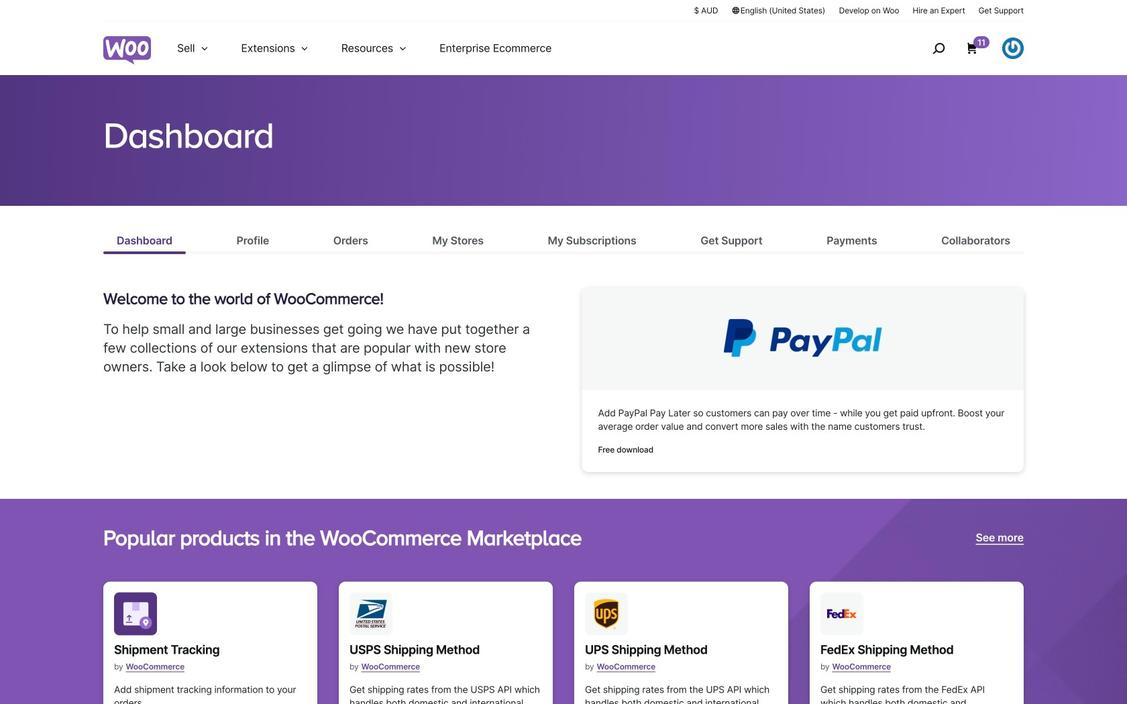 Task type: describe. For each thing, give the bounding box(es) containing it.
search image
[[928, 38, 950, 59]]



Task type: locate. For each thing, give the bounding box(es) containing it.
open account menu image
[[1003, 38, 1024, 59]]

service navigation menu element
[[904, 27, 1024, 70]]



Task type: vqa. For each thing, say whether or not it's contained in the screenshot.
Open account menu image
yes



